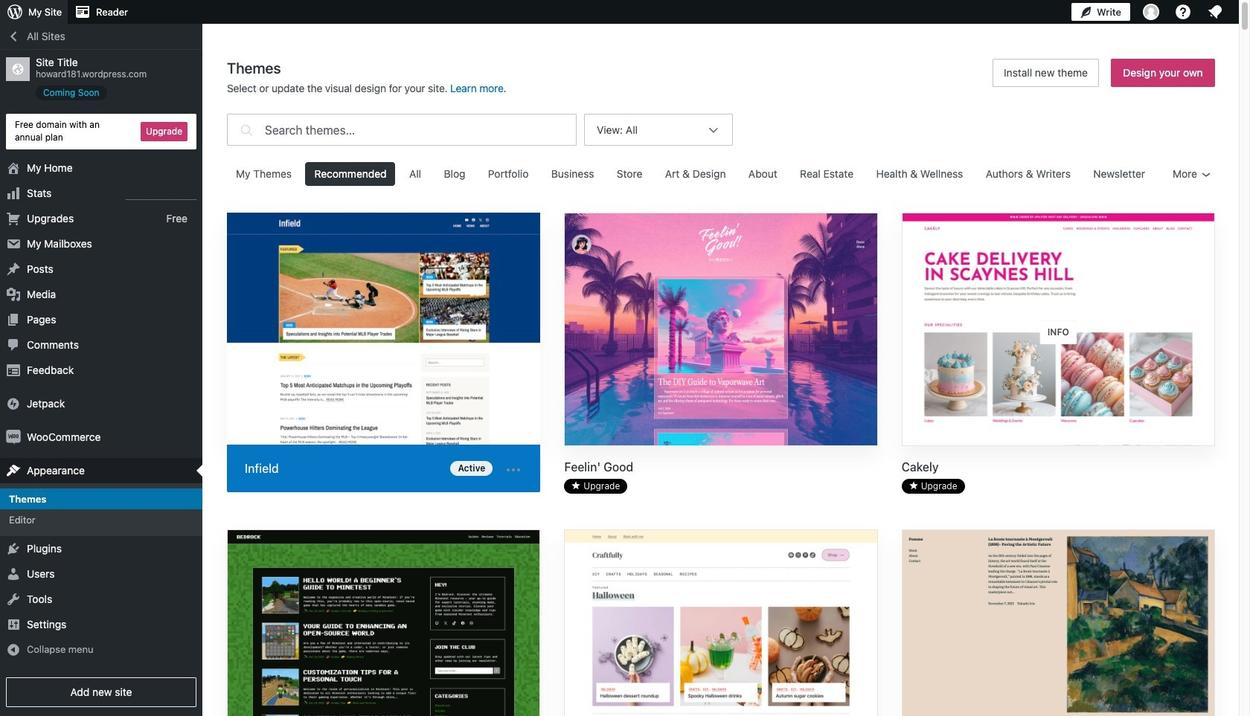 Task type: locate. For each thing, give the bounding box(es) containing it.
my profile image
[[1143, 4, 1159, 20]]

highest hourly views 0 image
[[126, 190, 196, 200]]

img image
[[6, 396, 21, 411], [6, 430, 21, 445]]

inspired by the iconic worlds of minecraft and minetest, bedrock is a blog theme that reminds the immersive experience of these games. image
[[228, 530, 540, 717]]

manage your notifications image
[[1206, 3, 1224, 21]]

1 vertical spatial img image
[[6, 430, 21, 445]]

None search field
[[227, 110, 577, 150]]

Search search field
[[265, 115, 576, 145]]

open search image
[[237, 110, 256, 150]]

0 vertical spatial img image
[[6, 396, 21, 411]]

2 img image from the top
[[6, 430, 21, 445]]

more options for theme infield image
[[505, 461, 523, 479]]



Task type: vqa. For each thing, say whether or not it's contained in the screenshot.
Search search field
yes



Task type: describe. For each thing, give the bounding box(es) containing it.
help image
[[1174, 3, 1192, 21]]

a cheerful wordpress blogging theme dedicated to all things homemade and delightful. image
[[565, 530, 877, 717]]

cakely is a business theme perfect for bakers or cake makers with a vibrant colour. image
[[902, 214, 1214, 447]]

pomme is a simple portfolio theme for painters. image
[[902, 530, 1214, 717]]

1 img image from the top
[[6, 396, 21, 411]]

a passionate sports fan blog celebrating your favorite game. image
[[227, 213, 540, 448]]

a blog theme with a bold vaporwave aesthetic. its nostalgic atmosphere pays homage to the 80s and early 90s. image
[[565, 214, 877, 447]]



